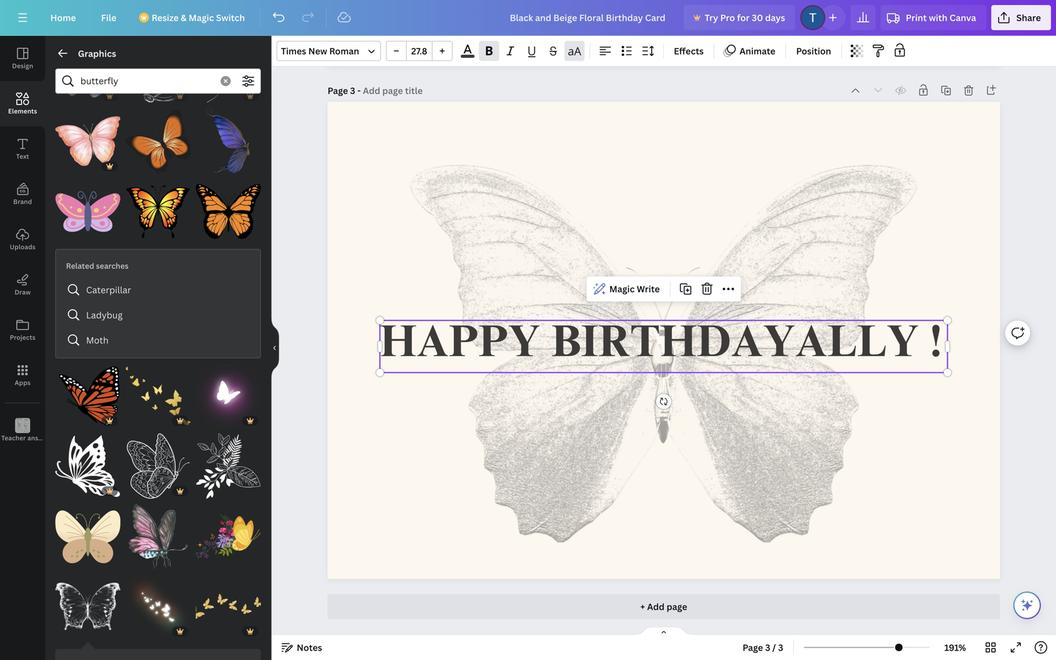 Task type: vqa. For each thing, say whether or not it's contained in the screenshot.
the right the Page
yes



Task type: locate. For each thing, give the bounding box(es) containing it.
magic inside main menu bar
[[189, 12, 214, 24]]

page 3 -
[[328, 85, 363, 97]]

brand
[[13, 197, 32, 206]]

searches
[[96, 261, 129, 271]]

projects
[[10, 333, 35, 342]]

+
[[641, 601, 645, 613]]

1 horizontal spatial magic
[[610, 283, 635, 295]]

0 vertical spatial page
[[328, 85, 348, 97]]

page
[[667, 601, 688, 613]]

times new roman
[[281, 45, 359, 57]]

page
[[328, 85, 348, 97], [743, 642, 763, 654]]

page left -
[[328, 85, 348, 97]]

magic write button
[[589, 279, 665, 299]]

canva assistant image
[[1020, 598, 1035, 613]]

related searches list
[[61, 277, 255, 353]]

resize & magic switch button
[[132, 5, 255, 30]]

file button
[[91, 5, 127, 30]]

magic write
[[610, 283, 660, 295]]

related
[[66, 261, 94, 271]]

3 left -
[[350, 85, 355, 97]]

position button
[[792, 41, 837, 61]]

0 horizontal spatial 3
[[350, 85, 355, 97]]

pro
[[721, 12, 735, 24]]

try
[[705, 12, 719, 24]]

page for page 3 / 3
[[743, 642, 763, 654]]

1 vertical spatial magic
[[610, 283, 635, 295]]

page left /
[[743, 642, 763, 654]]

projects button
[[0, 308, 45, 353]]

vector image image
[[126, 179, 191, 244]]

text
[[16, 152, 29, 161]]

1 vertical spatial page
[[743, 642, 763, 654]]

effects button
[[669, 41, 709, 61]]

magic
[[189, 12, 214, 24], [610, 283, 635, 295]]

home
[[50, 12, 76, 24]]

#3d3b3a image
[[461, 55, 475, 58], [461, 55, 475, 58]]

share button
[[992, 5, 1052, 30]]

print
[[906, 12, 927, 24]]

print with canva button
[[881, 5, 987, 30]]

birthdayally
[[552, 324, 919, 369]]

decorative butterfly and flowers image
[[196, 504, 261, 569]]

happy birthdayally !
[[380, 324, 942, 369]]

design button
[[0, 36, 45, 81]]

illustration of a butterfly image
[[126, 109, 191, 174]]

keys
[[51, 434, 65, 442]]

0 vertical spatial magic
[[189, 12, 214, 24]]

new
[[308, 45, 327, 57]]

1 horizontal spatial 3
[[765, 642, 771, 654]]

0 horizontal spatial page
[[328, 85, 348, 97]]

+ add page button
[[328, 594, 1001, 619]]

0 horizontal spatial magic
[[189, 12, 214, 24]]

magic left write
[[610, 283, 635, 295]]

brand button
[[0, 172, 45, 217]]

group
[[55, 38, 121, 104], [126, 38, 191, 104], [196, 38, 261, 104], [386, 41, 453, 61], [55, 101, 121, 174], [126, 101, 191, 174], [196, 101, 261, 174], [55, 171, 121, 244], [126, 171, 191, 244], [196, 171, 261, 244], [55, 356, 121, 429], [126, 356, 191, 429], [196, 356, 261, 429], [55, 426, 121, 499], [126, 426, 191, 499], [196, 426, 261, 499], [55, 496, 121, 569], [126, 496, 191, 569], [196, 504, 261, 569], [126, 574, 191, 639], [196, 574, 261, 639]]

apps button
[[0, 353, 45, 398]]

Page title text field
[[363, 84, 424, 97]]

animate button
[[720, 41, 781, 61]]

resize & magic switch
[[152, 12, 245, 24]]

butterfly watercolor insect hand painted image
[[126, 504, 191, 569]]

illustration of butterfly image
[[196, 179, 261, 244]]

3 for /
[[765, 642, 771, 654]]

elements button
[[0, 81, 45, 126]]

page inside page 3 / 3 button
[[743, 642, 763, 654]]

draw
[[15, 288, 31, 297]]

watercolor illustration of the blue butterfly image
[[55, 38, 121, 104]]

text button
[[0, 126, 45, 172]]

!
[[930, 324, 942, 369]]

3 left /
[[765, 642, 771, 654]]

switch
[[216, 12, 245, 24]]

3
[[350, 85, 355, 97], [765, 642, 771, 654], [778, 642, 784, 654]]

design
[[12, 62, 33, 70]]

magic right &
[[189, 12, 214, 24]]

3 right /
[[778, 642, 784, 654]]

teacher
[[1, 434, 26, 442]]

1 horizontal spatial page
[[743, 642, 763, 654]]

Design title text field
[[500, 5, 679, 30]]

notes button
[[277, 638, 327, 658]]

pink watercolor butterfly image
[[55, 109, 121, 174]]

elements
[[8, 107, 37, 115]]



Task type: describe. For each thing, give the bounding box(es) containing it.
page for page 3 -
[[328, 85, 348, 97]]

happy
[[380, 324, 540, 369]]

+ add page
[[641, 601, 688, 613]]

try pro for 30 days button
[[684, 5, 796, 30]]

write
[[637, 283, 660, 295]]

ladybug
[[86, 309, 123, 321]]

moth button
[[61, 328, 255, 353]]

position
[[797, 45, 832, 57]]

caterpillar button
[[61, 277, 255, 302]]

related searches
[[66, 261, 129, 271]]

answer
[[27, 434, 50, 442]]

main menu bar
[[0, 0, 1057, 36]]

for
[[737, 12, 750, 24]]

/
[[773, 642, 776, 654]]

30
[[752, 12, 763, 24]]

golden butterfly image
[[196, 574, 261, 639]]

graphics
[[78, 47, 116, 59]]

2 horizontal spatial 3
[[778, 642, 784, 654]]

colorful organic butterfly image
[[55, 179, 121, 244]]

effects
[[674, 45, 704, 57]]

file
[[101, 12, 116, 24]]

blur motion butterfly image
[[196, 363, 261, 429]]

hide image
[[271, 318, 279, 378]]

with
[[929, 12, 948, 24]]

home link
[[40, 5, 86, 30]]

3 for -
[[350, 85, 355, 97]]

add
[[647, 601, 665, 613]]

Search graphics search field
[[80, 69, 213, 93]]

cottegecore butterfly nature elements image
[[55, 504, 121, 569]]

show pages image
[[634, 626, 694, 636]]

yellow butterfly image
[[126, 363, 191, 429]]

caterpillar
[[86, 284, 131, 296]]

shimmering butterflies image
[[126, 574, 191, 639]]

notes
[[297, 642, 322, 654]]

;
[[22, 435, 24, 442]]

draw button
[[0, 262, 45, 308]]

191% button
[[935, 638, 976, 658]]

roman
[[329, 45, 359, 57]]

apps
[[15, 379, 31, 387]]

– – number field
[[411, 45, 428, 57]]

share
[[1017, 12, 1041, 24]]

uploads
[[10, 243, 36, 251]]

animate
[[740, 45, 776, 57]]

times
[[281, 45, 306, 57]]

191%
[[945, 642, 966, 654]]

try pro for 30 days
[[705, 12, 785, 24]]

uploads button
[[0, 217, 45, 262]]

page 3 / 3 button
[[738, 638, 789, 658]]

ladybug button
[[61, 302, 255, 328]]

resize
[[152, 12, 179, 24]]

butterfly admiral image
[[55, 363, 121, 429]]

-
[[358, 85, 361, 97]]

&
[[181, 12, 187, 24]]

teacher answer keys
[[1, 434, 65, 442]]

side panel tab list
[[0, 36, 65, 453]]

3d blue butterfly image
[[196, 109, 261, 174]]

days
[[765, 12, 785, 24]]

page 3 / 3
[[743, 642, 784, 654]]

canva
[[950, 12, 977, 24]]

moth
[[86, 334, 109, 346]]

print with canva
[[906, 12, 977, 24]]

times new roman button
[[277, 41, 381, 61]]



